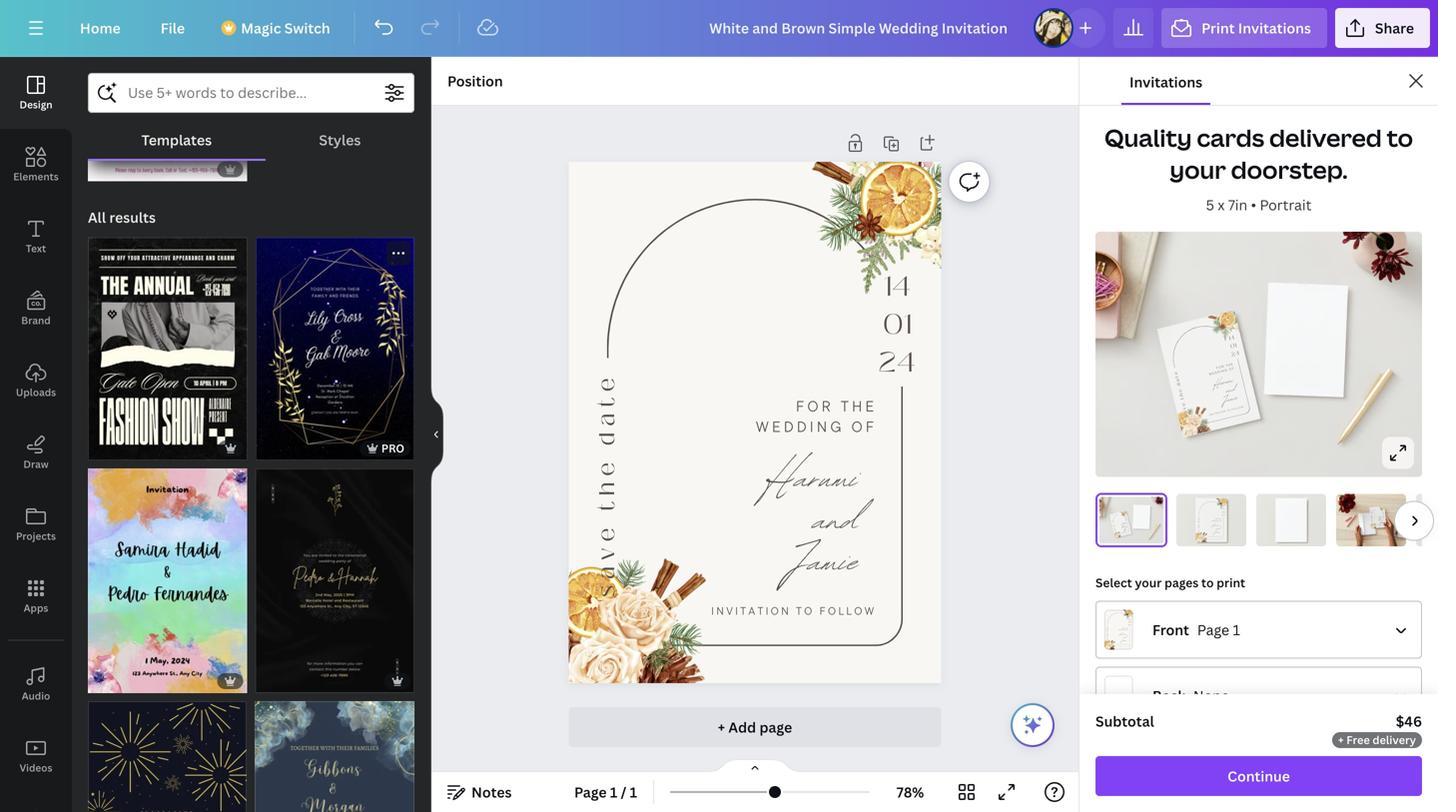 Task type: vqa. For each thing, say whether or not it's contained in the screenshot.
Navy Gold Modern Wedding Invitation group
yes



Task type: describe. For each thing, give the bounding box(es) containing it.
doorstep.
[[1232, 153, 1348, 186]]

display preview 3 of the design image
[[1257, 494, 1327, 546]]

invitation inside invitation to follow harumi and jamie
[[1208, 536, 1215, 537]]

14 inside 14 01 24 save the date
[[1223, 507, 1225, 511]]

invitation to follow harumi and jamie
[[1208, 522, 1222, 537]]

0 horizontal spatial 1
[[610, 783, 618, 802]]

magic
[[241, 18, 281, 37]]

apps
[[24, 602, 48, 615]]

0 horizontal spatial 14 01 24
[[879, 265, 916, 383]]

file button
[[145, 8, 201, 48]]

1 horizontal spatial 14 01 24
[[1228, 333, 1241, 359]]

harumi inside invitation to follow harumi and jamie
[[1213, 522, 1221, 528]]

switch
[[285, 18, 330, 37]]

hide image
[[431, 387, 444, 483]]

free
[[1347, 732, 1371, 747]]

colorful watercolor wedding invitation potrait image
[[88, 469, 247, 693]]

templates
[[142, 130, 212, 149]]

quality cards delivered to your doorstep. 5 x 7in • portrait
[[1105, 121, 1414, 214]]

audio
[[22, 689, 50, 703]]

black gold 2022 new year celebration event invitation image
[[88, 701, 247, 812]]

share button
[[1336, 8, 1431, 48]]

and inside invitation to follow harumi and jamie
[[1217, 526, 1221, 532]]

uploads
[[16, 386, 56, 399]]

navy gold modern wedding invitation group
[[255, 689, 415, 812]]

colorful illustrative princess home birthday party invitation group
[[88, 0, 247, 181]]

projects button
[[0, 489, 72, 561]]

print
[[1217, 574, 1246, 591]]

Use 5+ words to describe... search field
[[128, 74, 375, 112]]

front
[[1153, 620, 1190, 639]]

page
[[760, 718, 793, 737]]

invitations inside dropdown button
[[1239, 18, 1312, 37]]

black gold 2022 new year celebration event invitation group
[[88, 689, 247, 812]]

audio button
[[0, 648, 72, 720]]

your inside quality cards delivered to your doorstep. 5 x 7in • portrait
[[1170, 153, 1227, 186]]

pages
[[1165, 574, 1199, 591]]

and inside 'and jamie'
[[1225, 381, 1238, 398]]

0 horizontal spatial 14 01 24 save the date for the wedding of invitation to follow harumi and jamie
[[1113, 516, 1129, 534]]

1 horizontal spatial invitation to follow
[[1209, 405, 1245, 417]]

back
[[1153, 686, 1186, 705]]

jamie inside invitation to follow harumi and jamie
[[1215, 529, 1221, 535]]

gold and black luxury wedding invitation image
[[255, 469, 415, 693]]

0 horizontal spatial your
[[1136, 574, 1162, 591]]

front page 1
[[1153, 620, 1241, 639]]

/
[[621, 783, 627, 802]]

share
[[1376, 18, 1415, 37]]

print invitations button
[[1162, 8, 1328, 48]]

navy gold modern wedding invitation image
[[255, 701, 415, 812]]

brand button
[[0, 273, 72, 345]]

78%
[[897, 783, 925, 802]]

text
[[26, 242, 46, 255]]

elements
[[13, 170, 59, 183]]

+ for + add page
[[718, 718, 726, 737]]

+ for + free delivery
[[1339, 732, 1345, 747]]

save inside 14 01 24 save the date
[[1198, 529, 1201, 535]]

gold and black luxury wedding invitation group
[[255, 457, 415, 693]]

canva assistant image
[[1021, 713, 1045, 737]]

add
[[729, 718, 757, 737]]

to inside invitation to follow harumi and jamie
[[1216, 536, 1217, 537]]

x
[[1218, 195, 1225, 214]]

notes button
[[440, 776, 520, 808]]

select
[[1096, 574, 1133, 591]]

page 1 / 1
[[575, 783, 638, 802]]

brand
[[21, 314, 51, 327]]

date inside 14 01 24 save the date
[[1198, 516, 1201, 522]]

Design title text field
[[694, 8, 1026, 48]]

elements button
[[0, 129, 72, 201]]

select your pages to print
[[1096, 574, 1246, 591]]

continue
[[1228, 767, 1291, 786]]

01 inside 14 01 24 save the date
[[1223, 510, 1225, 514]]

home link
[[64, 8, 137, 48]]

24 inside 14 01 24 save the date
[[1222, 513, 1226, 517]]

back none
[[1153, 686, 1230, 705]]

invitations button
[[1122, 57, 1211, 105]]

7in
[[1229, 195, 1248, 214]]

select your pages to print element
[[1096, 601, 1423, 725]]

none
[[1194, 686, 1230, 705]]



Task type: locate. For each thing, give the bounding box(es) containing it.
page
[[1198, 620, 1230, 639], [575, 783, 607, 802]]

for the wedding of
[[1209, 362, 1236, 376], [756, 397, 878, 436], [1212, 518, 1222, 522]]

0 horizontal spatial save the date
[[591, 372, 624, 597]]

the
[[1226, 362, 1235, 368], [1177, 387, 1186, 400], [841, 397, 878, 415], [591, 457, 624, 511], [1382, 516, 1384, 517], [1219, 518, 1222, 520], [1372, 519, 1373, 522], [1125, 522, 1127, 523], [1198, 523, 1201, 528], [1114, 528, 1116, 530]]

0 vertical spatial page
[[1198, 620, 1230, 639]]

+ left free
[[1339, 732, 1345, 747]]

notes
[[472, 783, 512, 802]]

+
[[718, 718, 726, 737], [1339, 732, 1345, 747]]

draw button
[[0, 417, 72, 489]]

pro
[[382, 441, 405, 456]]

invitation inside invitation to follow
[[1209, 410, 1227, 417]]

•
[[1252, 195, 1257, 214]]

78% button
[[878, 776, 943, 808]]

of
[[1229, 366, 1236, 371], [852, 417, 878, 436], [1383, 517, 1384, 518], [1220, 520, 1222, 521], [1126, 523, 1127, 524]]

+ add page button
[[569, 707, 942, 747]]

1
[[1233, 620, 1241, 639], [610, 783, 618, 802], [630, 783, 638, 802]]

magic switch
[[241, 18, 330, 37]]

videos
[[20, 761, 52, 775]]

wedding
[[1209, 368, 1229, 376], [756, 417, 845, 436], [1379, 517, 1382, 518], [1212, 520, 1220, 522], [1121, 523, 1126, 525]]

invitations inside button
[[1130, 72, 1203, 91]]

0 vertical spatial for the wedding of
[[1209, 362, 1236, 376]]

0 horizontal spatial invitation to follow
[[712, 604, 877, 618]]

14 01 24 save the date for the wedding of invitation to follow harumi and jamie left display preview 5 of the design image
[[1372, 511, 1385, 526]]

design
[[19, 98, 53, 111]]

1 horizontal spatial 14 01 24 save the date for the wedding of invitation to follow harumi and jamie
[[1372, 511, 1385, 526]]

+ left the add
[[718, 718, 726, 737]]

to
[[1388, 121, 1414, 154], [1227, 408, 1232, 412], [1381, 525, 1382, 525], [1125, 532, 1126, 533], [1216, 536, 1217, 537], [1202, 574, 1214, 591], [796, 604, 815, 618]]

follow inside invitation to follow harumi and jamie
[[1217, 536, 1222, 537]]

follow
[[1232, 405, 1245, 411], [1382, 525, 1384, 525], [1126, 531, 1129, 533], [1217, 536, 1222, 537], [820, 604, 877, 618]]

delivered
[[1270, 121, 1383, 154]]

show pages image
[[707, 758, 803, 774]]

invitation to follow
[[1209, 405, 1245, 417], [712, 604, 877, 618]]

delivery
[[1373, 732, 1417, 747]]

results
[[109, 208, 156, 227]]

print invitations
[[1202, 18, 1312, 37]]

0 horizontal spatial +
[[718, 718, 726, 737]]

1 right /
[[630, 783, 638, 802]]

colorful watercolor wedding invitation potrait group
[[88, 457, 247, 693]]

to inside invitation to follow
[[1227, 408, 1232, 412]]

+ inside + add page button
[[718, 718, 726, 737]]

styles
[[319, 130, 361, 149]]

2 horizontal spatial 1
[[1233, 620, 1241, 639]]

page right front
[[1198, 620, 1230, 639]]

blue elegant wedding invitation group
[[256, 237, 415, 461]]

+ add page
[[718, 718, 793, 737]]

save
[[1180, 401, 1191, 418], [1372, 522, 1374, 525], [591, 522, 624, 597], [1198, 529, 1201, 535], [1115, 530, 1117, 534]]

print
[[1202, 18, 1235, 37]]

main menu bar
[[0, 0, 1439, 57]]

1 horizontal spatial save the date
[[1172, 370, 1191, 418]]

home
[[80, 18, 121, 37]]

1 inside select your pages to print element
[[1233, 620, 1241, 639]]

uploads button
[[0, 345, 72, 417]]

harumi
[[1213, 373, 1236, 392], [766, 443, 859, 514], [1379, 518, 1383, 521], [1213, 522, 1221, 528], [1122, 524, 1127, 529]]

display preview 5 of the design image
[[1417, 494, 1439, 546]]

for
[[1217, 364, 1226, 370], [796, 397, 834, 415], [1380, 516, 1382, 517], [1215, 518, 1219, 520], [1123, 523, 1125, 524]]

24
[[879, 341, 916, 383], [1231, 349, 1241, 359], [1222, 513, 1226, 517], [1383, 514, 1385, 515], [1126, 519, 1128, 521]]

to inside quality cards delivered to your doorstep. 5 x 7in • portrait
[[1388, 121, 1414, 154]]

position button
[[440, 65, 511, 97]]

page left /
[[575, 783, 607, 802]]

apps button
[[0, 561, 72, 632]]

file
[[161, 18, 185, 37]]

1 down print
[[1233, 620, 1241, 639]]

your left 'pages'
[[1136, 574, 1162, 591]]

0 horizontal spatial invitations
[[1130, 72, 1203, 91]]

14 01 24 save the date
[[1198, 507, 1226, 535]]

1 horizontal spatial 1
[[630, 783, 638, 802]]

date
[[1172, 370, 1183, 387], [591, 372, 624, 446], [1372, 516, 1373, 519], [1198, 516, 1201, 522], [1113, 524, 1116, 527]]

5
[[1207, 195, 1215, 214]]

invitations
[[1239, 18, 1312, 37], [1130, 72, 1203, 91]]

invitation
[[1209, 410, 1227, 417], [1377, 525, 1381, 526], [1121, 532, 1125, 534], [1208, 536, 1215, 537], [712, 604, 791, 618]]

invitations up "quality"
[[1130, 72, 1203, 91]]

1 horizontal spatial your
[[1170, 153, 1227, 186]]

your
[[1170, 153, 1227, 186], [1136, 574, 1162, 591]]

colorful illustrative princess home birthday party invitation image
[[88, 0, 247, 181]]

follow inside invitation to follow
[[1232, 405, 1245, 411]]

draw
[[23, 458, 49, 471]]

side panel tab list
[[0, 57, 72, 812]]

$46
[[1397, 712, 1423, 731]]

black retro fashion show invitation image
[[88, 237, 248, 461]]

invitations right print
[[1239, 18, 1312, 37]]

0 vertical spatial invitations
[[1239, 18, 1312, 37]]

14 01 24
[[879, 265, 916, 383], [1228, 333, 1241, 359]]

1 horizontal spatial page
[[1198, 620, 1230, 639]]

styles button
[[266, 121, 415, 159]]

1 horizontal spatial invitations
[[1239, 18, 1312, 37]]

quality
[[1105, 121, 1192, 154]]

all results
[[88, 208, 156, 227]]

0 vertical spatial invitation to follow
[[1209, 405, 1245, 417]]

magic switch button
[[209, 8, 346, 48]]

continue button
[[1096, 756, 1423, 796]]

+ free delivery
[[1339, 732, 1417, 747]]

1 vertical spatial invitation to follow
[[712, 604, 877, 618]]

2 vertical spatial for the wedding of
[[1212, 518, 1222, 522]]

1 left /
[[610, 783, 618, 802]]

videos button
[[0, 720, 72, 792]]

14
[[884, 265, 912, 307], [1228, 333, 1236, 343], [1223, 507, 1225, 511], [1383, 511, 1385, 512], [1125, 516, 1127, 518]]

templates button
[[88, 121, 266, 159]]

your up 5
[[1170, 153, 1227, 186]]

01
[[883, 303, 912, 345], [1230, 341, 1238, 351], [1223, 510, 1225, 514], [1383, 512, 1385, 514], [1126, 517, 1128, 520]]

cards
[[1197, 121, 1265, 154]]

position
[[448, 71, 503, 90]]

and
[[1225, 381, 1238, 398], [813, 485, 859, 555], [1381, 520, 1383, 523], [1217, 526, 1221, 532], [1125, 526, 1127, 530]]

design button
[[0, 57, 72, 129]]

projects
[[16, 530, 56, 543]]

0 vertical spatial your
[[1170, 153, 1227, 186]]

14 01 24 save the date for the wedding of invitation to follow harumi and jamie
[[1372, 511, 1385, 526], [1113, 516, 1129, 534]]

all
[[88, 208, 106, 227]]

1 vertical spatial page
[[575, 783, 607, 802]]

black retro fashion show invitation group
[[88, 225, 248, 461]]

blue elegant wedding invitation image
[[256, 237, 415, 461]]

1 vertical spatial invitations
[[1130, 72, 1203, 91]]

0 horizontal spatial page
[[575, 783, 607, 802]]

1 vertical spatial your
[[1136, 574, 1162, 591]]

and jamie
[[1222, 381, 1240, 408]]

subtotal
[[1096, 712, 1155, 731]]

1 horizontal spatial +
[[1339, 732, 1345, 747]]

text button
[[0, 201, 72, 273]]

14 01 24 save the date for the wedding of invitation to follow harumi and jamie up select
[[1113, 516, 1129, 534]]

the inside 14 01 24 save the date
[[1198, 523, 1201, 528]]

portrait
[[1260, 195, 1312, 214]]

the inside save the date
[[1177, 387, 1186, 400]]

1 vertical spatial for the wedding of
[[756, 397, 878, 436]]



